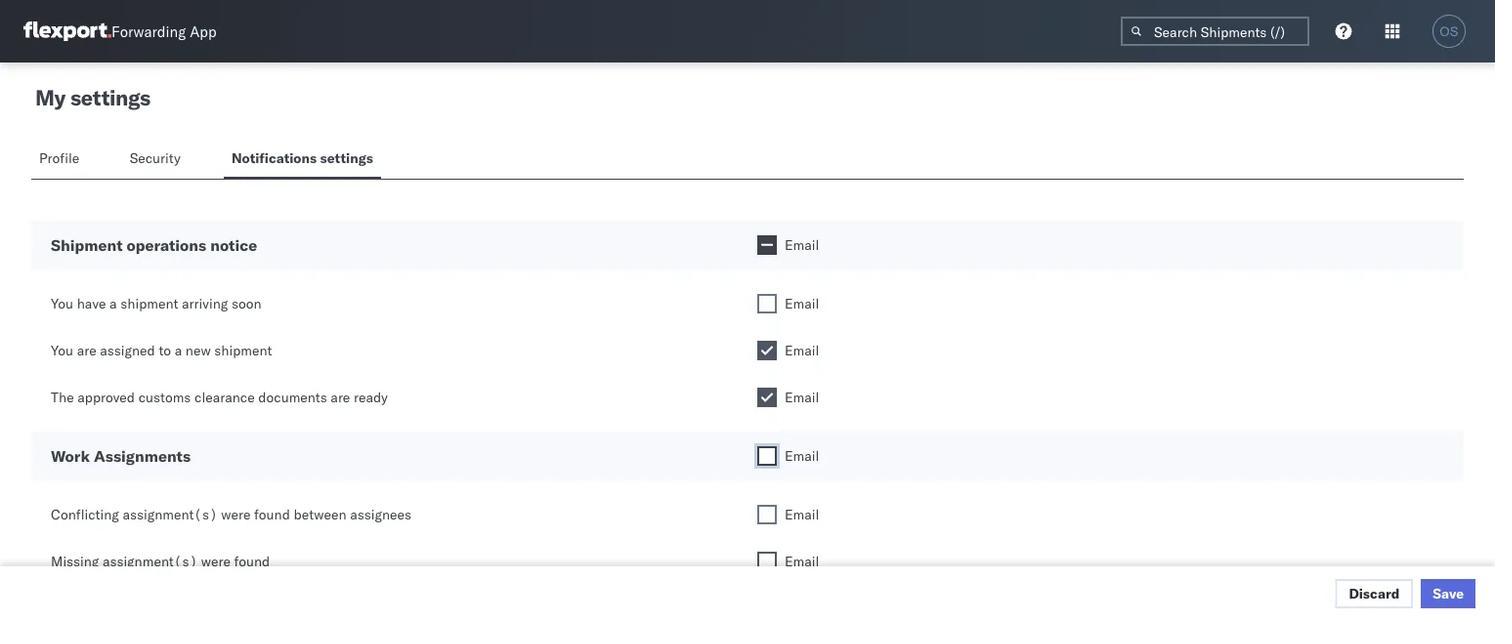 Task type: locate. For each thing, give the bounding box(es) containing it.
replies
[[259, 178, 301, 195]]

2 shipment from the top
[[51, 236, 123, 255]]

0 vertical spatial are
[[77, 342, 96, 359]]

assignment(s)
[[123, 506, 218, 524], [103, 553, 198, 570]]

shipment
[[120, 295, 178, 312], [214, 342, 272, 359]]

shipment down profile at the left top of the page
[[51, 178, 110, 195]]

you left have
[[51, 295, 73, 312]]

assignees
[[350, 506, 412, 524]]

between
[[294, 506, 347, 524]]

you up the
[[51, 342, 73, 359]]

you
[[51, 295, 73, 312], [51, 342, 73, 359]]

1 horizontal spatial are
[[331, 389, 350, 406]]

os
[[1440, 24, 1459, 39]]

shipment
[[51, 178, 110, 195], [51, 236, 123, 255]]

settings right the notifications
[[320, 150, 373, 167]]

ready
[[354, 389, 388, 406]]

settings inside button
[[320, 150, 373, 167]]

4 email from the top
[[785, 389, 820, 406]]

1 vertical spatial assignment(s)
[[103, 553, 198, 570]]

missing assignment(s) were found
[[51, 553, 270, 570]]

email for you have a shipment arriving soon
[[785, 295, 820, 312]]

are
[[77, 342, 96, 359], [331, 389, 350, 406]]

settings right my
[[70, 84, 150, 111]]

have
[[77, 295, 106, 312]]

the approved customs clearance documents are ready
[[51, 389, 388, 406]]

a right the to
[[175, 342, 182, 359]]

assignment(s) up missing assignment(s) were found
[[123, 506, 218, 524]]

0 horizontal spatial settings
[[70, 84, 150, 111]]

the
[[51, 389, 74, 406]]

None checkbox
[[758, 447, 777, 466], [758, 552, 777, 572], [758, 447, 777, 466], [758, 552, 777, 572]]

1 vertical spatial settings
[[320, 150, 373, 167]]

found
[[254, 506, 290, 524], [234, 553, 270, 570]]

6 email from the top
[[785, 506, 820, 524]]

customs
[[138, 389, 191, 406]]

security button
[[122, 141, 193, 179]]

soon
[[232, 295, 262, 312]]

conflicting assignment(s) were found between assignees
[[51, 506, 412, 524]]

7 email from the top
[[785, 553, 820, 570]]

work assignments
[[51, 447, 191, 466]]

1 horizontal spatial settings
[[320, 150, 373, 167]]

1 shipment from the top
[[51, 178, 110, 195]]

notifications settings button
[[224, 141, 381, 179]]

are left 'ready'
[[331, 389, 350, 406]]

email for work assignments
[[785, 448, 820, 465]]

found left between
[[254, 506, 290, 524]]

1 vertical spatial a
[[175, 342, 182, 359]]

save button
[[1422, 580, 1476, 609]]

0 vertical spatial a
[[110, 295, 117, 312]]

0 vertical spatial settings
[[70, 84, 150, 111]]

os button
[[1427, 9, 1472, 54]]

assignment(s) for missing
[[103, 553, 198, 570]]

0 vertical spatial shipment
[[51, 178, 110, 195]]

a right have
[[110, 295, 117, 312]]

operations
[[127, 236, 206, 255]]

discard button
[[1336, 580, 1414, 609]]

2 email from the top
[[785, 295, 820, 312]]

were
[[221, 506, 251, 524], [201, 553, 231, 570]]

0 vertical spatial assignment(s)
[[123, 506, 218, 524]]

notice
[[210, 236, 257, 255]]

5 email from the top
[[785, 448, 820, 465]]

my
[[35, 84, 65, 111]]

0 vertical spatial found
[[254, 506, 290, 524]]

arriving
[[182, 295, 228, 312]]

a
[[110, 295, 117, 312], [175, 342, 182, 359]]

1 vertical spatial shipment
[[51, 236, 123, 255]]

0 vertical spatial were
[[221, 506, 251, 524]]

1 vertical spatial you
[[51, 342, 73, 359]]

found for missing assignment(s) were found
[[234, 553, 270, 570]]

forwarding app
[[111, 22, 217, 41]]

were for conflicting
[[221, 506, 251, 524]]

None checkbox
[[758, 236, 777, 255], [758, 294, 777, 314], [758, 341, 777, 361], [758, 388, 777, 408], [758, 505, 777, 525], [758, 236, 777, 255], [758, 294, 777, 314], [758, 341, 777, 361], [758, 388, 777, 408], [758, 505, 777, 525]]

2 you from the top
[[51, 342, 73, 359]]

1 email from the top
[[785, 237, 820, 254]]

are left assigned
[[77, 342, 96, 359]]

1 you from the top
[[51, 295, 73, 312]]

shipment right new
[[214, 342, 272, 359]]

1 vertical spatial shipment
[[214, 342, 272, 359]]

shipment for shipment message mentions and replies
[[51, 178, 110, 195]]

shipment up you are assigned to a new shipment
[[120, 295, 178, 312]]

shipment operations notice
[[51, 236, 257, 255]]

assignments
[[94, 447, 191, 466]]

1 vertical spatial are
[[331, 389, 350, 406]]

shipment up have
[[51, 236, 123, 255]]

profile
[[39, 150, 79, 167]]

found down the 'conflicting assignment(s) were found between assignees'
[[234, 553, 270, 570]]

you for you are assigned to a new shipment
[[51, 342, 73, 359]]

email for conflicting assignment(s) were found between assignees
[[785, 506, 820, 524]]

were left between
[[221, 506, 251, 524]]

were down the 'conflicting assignment(s) were found between assignees'
[[201, 553, 231, 570]]

email for missing assignment(s) were found
[[785, 553, 820, 570]]

0 horizontal spatial shipment
[[120, 295, 178, 312]]

1 vertical spatial found
[[234, 553, 270, 570]]

notifications
[[232, 150, 317, 167]]

3 email from the top
[[785, 342, 820, 359]]

0 vertical spatial shipment
[[120, 295, 178, 312]]

1 horizontal spatial a
[[175, 342, 182, 359]]

settings
[[70, 84, 150, 111], [320, 150, 373, 167]]

0 vertical spatial you
[[51, 295, 73, 312]]

1 vertical spatial were
[[201, 553, 231, 570]]

assignment(s) right missing
[[103, 553, 198, 570]]

email
[[785, 237, 820, 254], [785, 295, 820, 312], [785, 342, 820, 359], [785, 389, 820, 406], [785, 448, 820, 465], [785, 506, 820, 524], [785, 553, 820, 570]]

to
[[159, 342, 171, 359]]



Task type: describe. For each thing, give the bounding box(es) containing it.
1 horizontal spatial shipment
[[214, 342, 272, 359]]

mentions
[[171, 178, 229, 195]]

settings for notifications settings
[[320, 150, 373, 167]]

0 horizontal spatial are
[[77, 342, 96, 359]]

Search Shipments (/) text field
[[1121, 17, 1310, 46]]

shipment message mentions and replies
[[51, 178, 301, 195]]

new
[[186, 342, 211, 359]]

you for you have a shipment arriving soon
[[51, 295, 73, 312]]

and
[[232, 178, 256, 195]]

documents
[[258, 389, 327, 406]]

you have a shipment arriving soon
[[51, 295, 262, 312]]

assignment(s) for conflicting
[[123, 506, 218, 524]]

message
[[114, 178, 168, 195]]

discard
[[1349, 586, 1400, 603]]

flexport. image
[[23, 22, 111, 41]]

settings for my settings
[[70, 84, 150, 111]]

0 horizontal spatial a
[[110, 295, 117, 312]]

profile button
[[31, 141, 91, 179]]

my settings
[[35, 84, 150, 111]]

email for the approved customs clearance documents are ready
[[785, 389, 820, 406]]

assigned
[[100, 342, 155, 359]]

conflicting
[[51, 506, 119, 524]]

approved
[[78, 389, 135, 406]]

clearance
[[195, 389, 255, 406]]

forwarding app link
[[23, 22, 217, 41]]

security
[[130, 150, 181, 167]]

forwarding
[[111, 22, 186, 41]]

app
[[190, 22, 217, 41]]

shipment for shipment operations notice
[[51, 236, 123, 255]]

email for you are assigned to a new shipment
[[785, 342, 820, 359]]

you are assigned to a new shipment
[[51, 342, 272, 359]]

were for missing
[[201, 553, 231, 570]]

found for conflicting assignment(s) were found between assignees
[[254, 506, 290, 524]]

notifications settings
[[232, 150, 373, 167]]

missing
[[51, 553, 99, 570]]

save
[[1433, 586, 1464, 603]]

email for shipment operations notice
[[785, 237, 820, 254]]

work
[[51, 447, 90, 466]]



Task type: vqa. For each thing, say whether or not it's contained in the screenshot.
the top Upload Customs Clearance Documents button
no



